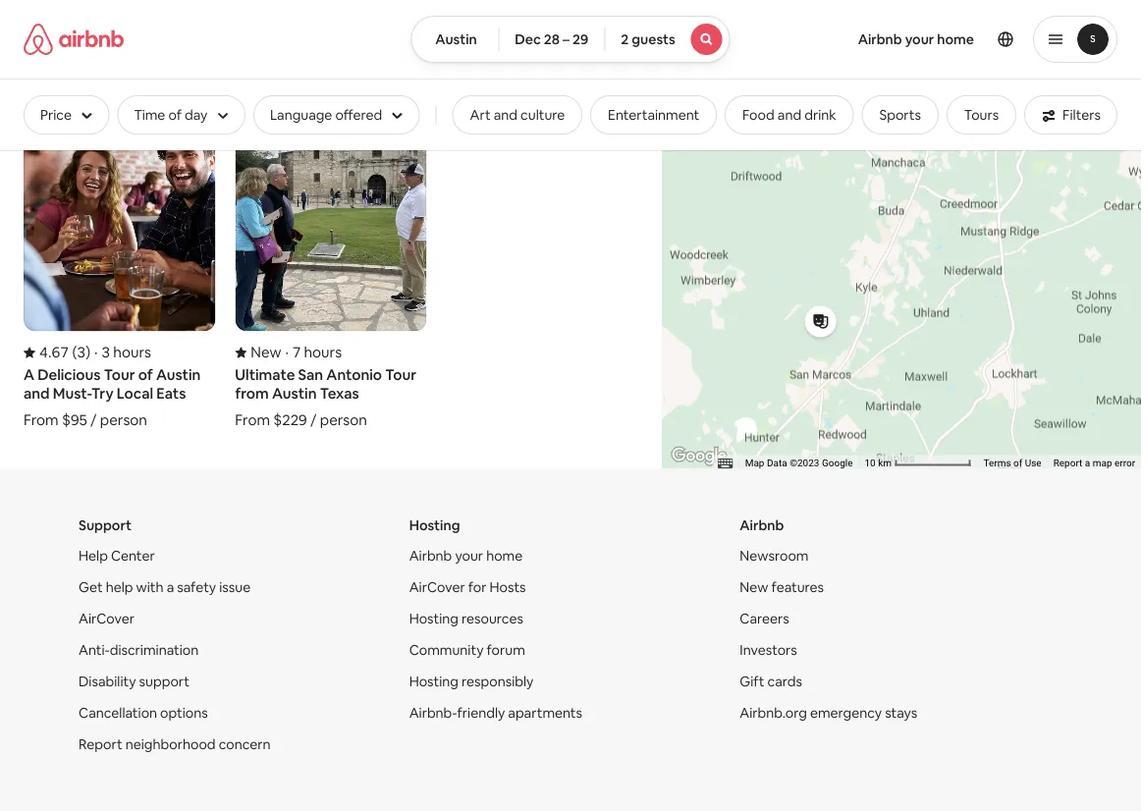 Task type: vqa. For each thing, say whether or not it's contained in the screenshot.
"Peruvian sol PEN – S/"
no



Task type: describe. For each thing, give the bounding box(es) containing it.
gift cards
[[740, 673, 802, 691]]

hosting for hosting resources
[[409, 610, 459, 628]]

airbnb your home link inside 'profile' element
[[846, 19, 986, 60]]

use
[[1025, 457, 1041, 469]]

newsroom
[[740, 547, 809, 565]]

7
[[293, 343, 301, 362]]

hosts
[[490, 579, 526, 596]]

map data ©2023 google
[[745, 457, 853, 469]]

airbnb-
[[409, 704, 457, 722]]

community forum link
[[409, 641, 525, 659]]

try
[[91, 385, 113, 404]]

10 km
[[865, 457, 894, 469]]

features
[[771, 579, 824, 596]]

ultimate san antonio tour from austin texas group
[[235, 76, 427, 430]]

time
[[134, 106, 165, 124]]

keyboard shortcuts image
[[717, 459, 733, 469]]

gift
[[740, 673, 764, 691]]

1 vertical spatial airbnb your home
[[409, 547, 523, 565]]

new for new
[[251, 343, 281, 362]]

and for food
[[778, 106, 801, 124]]

hosting resources
[[409, 610, 523, 628]]

responsibly
[[462, 673, 534, 691]]

art and culture
[[470, 106, 565, 124]]

apartments
[[508, 704, 582, 722]]

aircover for aircover for hosts
[[409, 579, 465, 596]]

show all prices button
[[24, 16, 123, 37]]

cancellation options link
[[79, 704, 208, 722]]

Entertainment button
[[590, 95, 717, 135]]

dec 28 – 29
[[515, 30, 588, 48]]

report a map error
[[1053, 457, 1135, 469]]

person inside a delicious tour of austin and must-try local eats from $95 / person
[[100, 411, 147, 430]]

guests
[[632, 30, 675, 48]]

of for time
[[168, 106, 182, 124]]

1 horizontal spatial a
[[1085, 457, 1090, 469]]

4.67
[[39, 343, 69, 362]]

anti-discrimination
[[79, 641, 199, 659]]

language
[[270, 106, 332, 124]]

Sports button
[[862, 95, 939, 135]]

price button
[[24, 95, 109, 135]]

©2023
[[790, 457, 819, 469]]

support
[[139, 673, 190, 691]]

center
[[111, 547, 155, 565]]

ultimate
[[235, 366, 295, 385]]

28
[[544, 30, 560, 48]]

hours for antonio
[[304, 343, 342, 362]]

home inside airbnb your home link
[[937, 30, 974, 48]]

hosting for hosting
[[409, 517, 460, 534]]

new for new features
[[740, 579, 768, 596]]

austin button
[[411, 16, 499, 63]]

austin inside the ultimate san antonio tour from austin texas from $229 / person
[[272, 385, 317, 404]]

airbnb inside 'profile' element
[[858, 30, 902, 48]]

$95
[[62, 411, 87, 430]]

aircover link
[[79, 610, 135, 628]]

for
[[468, 579, 487, 596]]

airbnb your home inside 'profile' element
[[858, 30, 974, 48]]

concern
[[219, 736, 271, 753]]

Art and culture button
[[452, 95, 583, 135]]

from inside the ultimate san antonio tour from austin texas from $229 / person
[[235, 411, 270, 430]]

ultimate san antonio tour from austin texas from $229 / person
[[235, 366, 416, 430]]

none search field containing austin
[[411, 16, 730, 63]]

dec
[[515, 30, 541, 48]]

cancellation
[[79, 704, 157, 722]]

· 7 hours
[[285, 343, 342, 362]]

food
[[742, 106, 775, 124]]

get help with a safety issue
[[79, 579, 251, 596]]

art
[[470, 106, 491, 124]]

discrimination
[[110, 641, 199, 659]]

austin inside button
[[435, 30, 477, 48]]

tours
[[964, 106, 999, 124]]

Food and drink button
[[725, 95, 854, 135]]

report for report neighborhood concern
[[79, 736, 122, 753]]

newsroom link
[[740, 547, 809, 565]]

investors
[[740, 641, 797, 659]]

careers
[[740, 610, 789, 628]]

4.67 (3)
[[39, 343, 90, 362]]

must-
[[53, 385, 91, 404]]

price
[[40, 106, 72, 124]]

2 guests
[[621, 30, 675, 48]]

map
[[1093, 457, 1112, 469]]

airbnb-friendly apartments
[[409, 704, 582, 722]]

help
[[106, 579, 133, 596]]

add to wishlist image for 7 hours
[[387, 90, 410, 114]]

airbnb.org emergency stays link
[[740, 704, 917, 722]]

time of day
[[134, 106, 208, 124]]

cards
[[767, 673, 802, 691]]

friendly
[[457, 704, 505, 722]]

delicious
[[38, 366, 101, 385]]

eats
[[156, 385, 186, 404]]

issue
[[219, 579, 251, 596]]

prices
[[81, 18, 123, 37]]

your inside 'profile' element
[[905, 30, 934, 48]]

help
[[79, 547, 108, 565]]

and inside a delicious tour of austin and must-try local eats from $95 / person
[[24, 385, 50, 404]]

day
[[185, 106, 208, 124]]

aircover for aircover link
[[79, 610, 135, 628]]

forum
[[487, 641, 525, 659]]

tour inside the ultimate san antonio tour from austin texas from $229 / person
[[385, 366, 416, 385]]

hosting responsibly link
[[409, 673, 534, 691]]

san
[[298, 366, 323, 385]]

new features link
[[740, 579, 824, 596]]

hosting resources link
[[409, 610, 523, 628]]

get
[[79, 579, 103, 596]]



Task type: locate. For each thing, give the bounding box(es) containing it.
2 horizontal spatial austin
[[435, 30, 477, 48]]

food and drink
[[742, 106, 836, 124]]

0 horizontal spatial aircover
[[79, 610, 135, 628]]

2 vertical spatial hosting
[[409, 673, 459, 691]]

aircover
[[409, 579, 465, 596], [79, 610, 135, 628]]

and left must-
[[24, 385, 50, 404]]

report for report a map error
[[1053, 457, 1082, 469]]

show all prices
[[24, 18, 123, 37]]

all
[[64, 18, 78, 37]]

airbnb your home
[[858, 30, 974, 48], [409, 547, 523, 565]]

add to wishlist image for 3 hours
[[175, 90, 199, 114]]

airbnb up sports
[[858, 30, 902, 48]]

1 vertical spatial your
[[455, 547, 483, 565]]

0 horizontal spatial home
[[486, 547, 523, 565]]

from
[[24, 411, 59, 430], [235, 411, 270, 430]]

0 horizontal spatial of
[[138, 366, 153, 385]]

of left day
[[168, 106, 182, 124]]

1 horizontal spatial new
[[740, 579, 768, 596]]

1 hosting from the top
[[409, 517, 460, 534]]

0 vertical spatial hosting
[[409, 517, 460, 534]]

2 from from the left
[[235, 411, 270, 430]]

your
[[905, 30, 934, 48], [455, 547, 483, 565]]

(3)
[[72, 343, 90, 362]]

community forum
[[409, 641, 525, 659]]

report neighborhood concern
[[79, 736, 271, 753]]

1 horizontal spatial airbnb your home link
[[846, 19, 986, 60]]

of inside a delicious tour of austin and must-try local eats from $95 / person
[[138, 366, 153, 385]]

0 vertical spatial airbnb your home link
[[846, 19, 986, 60]]

report down cancellation
[[79, 736, 122, 753]]

· inside a delicious tour of austin and must-try local eats group
[[94, 343, 98, 362]]

1 horizontal spatial home
[[937, 30, 974, 48]]

1 horizontal spatial report
[[1053, 457, 1082, 469]]

1 add to wishlist image from the left
[[175, 90, 199, 114]]

aircover left for
[[409, 579, 465, 596]]

/ inside the ultimate san antonio tour from austin texas from $229 / person
[[310, 411, 317, 430]]

0 vertical spatial aircover
[[409, 579, 465, 596]]

0 vertical spatial airbnb your home
[[858, 30, 974, 48]]

· left 3
[[94, 343, 98, 362]]

add to wishlist image
[[175, 90, 199, 114], [387, 90, 410, 114]]

of
[[168, 106, 182, 124], [138, 366, 153, 385], [1013, 457, 1022, 469]]

report
[[1053, 457, 1082, 469], [79, 736, 122, 753]]

0 horizontal spatial a
[[167, 579, 174, 596]]

1 horizontal spatial from
[[235, 411, 270, 430]]

0 horizontal spatial report
[[79, 736, 122, 753]]

hours inside a delicious tour of austin and must-try local eats group
[[113, 343, 151, 362]]

2 person from the left
[[320, 411, 367, 430]]

/ right $95
[[90, 411, 97, 430]]

support
[[79, 517, 132, 534]]

1 vertical spatial of
[[138, 366, 153, 385]]

/ inside a delicious tour of austin and must-try local eats from $95 / person
[[90, 411, 97, 430]]

from left $95
[[24, 411, 59, 430]]

disability
[[79, 673, 136, 691]]

2 horizontal spatial and
[[778, 106, 801, 124]]

time of day button
[[117, 95, 245, 135]]

1 vertical spatial aircover
[[79, 610, 135, 628]]

austin right local
[[156, 366, 201, 385]]

0 horizontal spatial airbnb your home
[[409, 547, 523, 565]]

1 horizontal spatial add to wishlist image
[[387, 90, 410, 114]]

3 hosting from the top
[[409, 673, 459, 691]]

a right with
[[167, 579, 174, 596]]

of inside dropdown button
[[168, 106, 182, 124]]

2
[[621, 30, 629, 48]]

2 tour from the left
[[385, 366, 416, 385]]

a left map
[[1085, 457, 1090, 469]]

2 horizontal spatial airbnb
[[858, 30, 902, 48]]

0 vertical spatial home
[[937, 30, 974, 48]]

and
[[494, 106, 518, 124], [778, 106, 801, 124], [24, 385, 50, 404]]

29
[[573, 30, 588, 48]]

hosting for hosting responsibly
[[409, 673, 459, 691]]

1 · from the left
[[94, 343, 98, 362]]

austin left dec
[[435, 30, 477, 48]]

add to wishlist image right offered
[[387, 90, 410, 114]]

1 horizontal spatial of
[[168, 106, 182, 124]]

community
[[409, 641, 484, 659]]

and right art
[[494, 106, 518, 124]]

0 vertical spatial of
[[168, 106, 182, 124]]

3
[[102, 343, 110, 362]]

0 vertical spatial a
[[1085, 457, 1090, 469]]

austin up $229
[[272, 385, 317, 404]]

report left map
[[1053, 457, 1082, 469]]

new features
[[740, 579, 824, 596]]

hosting up airbnb- in the left bottom of the page
[[409, 673, 459, 691]]

None search field
[[411, 16, 730, 63]]

data
[[767, 457, 787, 469]]

airbnb your home link
[[846, 19, 986, 60], [409, 547, 523, 565]]

0 horizontal spatial your
[[455, 547, 483, 565]]

aircover up anti-
[[79, 610, 135, 628]]

tour down · 3 hours
[[104, 366, 135, 385]]

terms of use
[[983, 457, 1041, 469]]

google image
[[667, 444, 732, 470]]

0 vertical spatial new
[[251, 343, 281, 362]]

airbnb your home link up sports
[[846, 19, 986, 60]]

· left 7 on the left top of the page
[[285, 343, 289, 362]]

new up ultimate
[[251, 343, 281, 362]]

2 add to wishlist image from the left
[[387, 90, 410, 114]]

1 horizontal spatial tour
[[385, 366, 416, 385]]

1 from from the left
[[24, 411, 59, 430]]

0 horizontal spatial austin
[[156, 366, 201, 385]]

1 hours from the left
[[113, 343, 151, 362]]

1 tour from the left
[[104, 366, 135, 385]]

language offered
[[270, 106, 382, 124]]

1 horizontal spatial and
[[494, 106, 518, 124]]

error
[[1114, 457, 1135, 469]]

entertainment
[[608, 106, 699, 124]]

profile element
[[754, 0, 1117, 79]]

cancellation options
[[79, 704, 208, 722]]

your up aircover for hosts
[[455, 547, 483, 565]]

resources
[[462, 610, 523, 628]]

1 vertical spatial a
[[167, 579, 174, 596]]

1 vertical spatial new
[[740, 579, 768, 596]]

0 horizontal spatial ·
[[94, 343, 98, 362]]

10
[[865, 457, 876, 469]]

2 · from the left
[[285, 343, 289, 362]]

aircover for hosts link
[[409, 579, 526, 596]]

1 vertical spatial hosting
[[409, 610, 459, 628]]

–
[[563, 30, 570, 48]]

0 horizontal spatial new
[[251, 343, 281, 362]]

of left use
[[1013, 457, 1022, 469]]

0 vertical spatial your
[[905, 30, 934, 48]]

dec 28 – 29 button
[[498, 16, 605, 63]]

from inside a delicious tour of austin and must-try local eats from $95 / person
[[24, 411, 59, 430]]

0 horizontal spatial add to wishlist image
[[175, 90, 199, 114]]

1 horizontal spatial airbnb your home
[[858, 30, 974, 48]]

2 / from the left
[[310, 411, 317, 430]]

airbnb-friendly apartments link
[[409, 704, 582, 722]]

austin inside a delicious tour of austin and must-try local eats from $95 / person
[[156, 366, 201, 385]]

aircover for hosts
[[409, 579, 526, 596]]

/
[[90, 411, 97, 430], [310, 411, 317, 430]]

map
[[745, 457, 764, 469]]

1 horizontal spatial airbnb
[[740, 517, 784, 534]]

· 3 hours
[[94, 343, 151, 362]]

0 horizontal spatial person
[[100, 411, 147, 430]]

1 vertical spatial home
[[486, 547, 523, 565]]

person inside the ultimate san antonio tour from austin texas from $229 / person
[[320, 411, 367, 430]]

airbnb up newsroom "link" in the bottom right of the page
[[740, 517, 784, 534]]

new up careers
[[740, 579, 768, 596]]

report neighborhood concern link
[[79, 736, 271, 753]]

airbnb your home link up aircover for hosts
[[409, 547, 523, 565]]

texas
[[320, 385, 359, 404]]

4.67 out of 5 average rating,  3 reviews image
[[24, 343, 90, 362]]

airbnb your home up aircover for hosts
[[409, 547, 523, 565]]

2 hosting from the top
[[409, 610, 459, 628]]

1 vertical spatial airbnb
[[740, 517, 784, 534]]

1 horizontal spatial austin
[[272, 385, 317, 404]]

·
[[94, 343, 98, 362], [285, 343, 289, 362]]

and for art
[[494, 106, 518, 124]]

km
[[878, 457, 892, 469]]

hours for tour
[[113, 343, 151, 362]]

culture
[[521, 106, 565, 124]]

0 horizontal spatial hours
[[113, 343, 151, 362]]

and inside "button"
[[494, 106, 518, 124]]

add to wishlist image inside 'ultimate san antonio tour from austin texas' group
[[387, 90, 410, 114]]

0 vertical spatial airbnb
[[858, 30, 902, 48]]

google map
showing 20 experiences. region
[[662, 0, 1141, 470]]

filters button
[[1024, 95, 1117, 135]]

language offered button
[[253, 95, 420, 135]]

your up sports
[[905, 30, 934, 48]]

1 horizontal spatial ·
[[285, 343, 289, 362]]

investors link
[[740, 641, 797, 659]]

person down local
[[100, 411, 147, 430]]

get help with a safety issue link
[[79, 579, 251, 596]]

2 vertical spatial airbnb
[[409, 547, 452, 565]]

airbnb your home up sports
[[858, 30, 974, 48]]

new inside 'ultimate san antonio tour from austin texas' group
[[251, 343, 281, 362]]

of for terms
[[1013, 457, 1022, 469]]

from down "from"
[[235, 411, 270, 430]]

options
[[160, 704, 208, 722]]

airbnb up 'aircover for hosts' link
[[409, 547, 452, 565]]

sports
[[879, 106, 921, 124]]

0 horizontal spatial airbnb
[[409, 547, 452, 565]]

airbnb.org
[[740, 704, 807, 722]]

2 guests button
[[604, 16, 730, 63]]

1 horizontal spatial person
[[320, 411, 367, 430]]

0 horizontal spatial airbnb your home link
[[409, 547, 523, 565]]

1 horizontal spatial your
[[905, 30, 934, 48]]

1 horizontal spatial hours
[[304, 343, 342, 362]]

hosting responsibly
[[409, 673, 534, 691]]

2 vertical spatial of
[[1013, 457, 1022, 469]]

terms
[[983, 457, 1011, 469]]

home up tours button
[[937, 30, 974, 48]]

show
[[24, 18, 61, 37]]

0 horizontal spatial from
[[24, 411, 59, 430]]

2 hours from the left
[[304, 343, 342, 362]]

1 horizontal spatial /
[[310, 411, 317, 430]]

1 vertical spatial airbnb your home link
[[409, 547, 523, 565]]

tour
[[104, 366, 135, 385], [385, 366, 416, 385]]

/ right $229
[[310, 411, 317, 430]]

0 vertical spatial report
[[1053, 457, 1082, 469]]

antonio
[[326, 366, 382, 385]]

new
[[251, 343, 281, 362], [740, 579, 768, 596]]

1 horizontal spatial aircover
[[409, 579, 465, 596]]

hours right 3
[[113, 343, 151, 362]]

0 horizontal spatial /
[[90, 411, 97, 430]]

Tours button
[[947, 95, 1016, 135]]

of left eats
[[138, 366, 153, 385]]

· for · 7 hours
[[285, 343, 289, 362]]

· inside 'ultimate san antonio tour from austin texas' group
[[285, 343, 289, 362]]

· for · 3 hours
[[94, 343, 98, 362]]

a
[[24, 366, 34, 385]]

a
[[1085, 457, 1090, 469], [167, 579, 174, 596]]

new experience image
[[235, 343, 281, 362]]

hosting up the "community"
[[409, 610, 459, 628]]

filters
[[1063, 106, 1101, 124]]

hours up the san
[[304, 343, 342, 362]]

and inside 'button'
[[778, 106, 801, 124]]

and left drink
[[778, 106, 801, 124]]

hours inside 'ultimate san antonio tour from austin texas' group
[[304, 343, 342, 362]]

tour right antonio
[[385, 366, 416, 385]]

disability support link
[[79, 673, 190, 691]]

$229
[[273, 411, 307, 430]]

stays
[[885, 704, 917, 722]]

2 horizontal spatial of
[[1013, 457, 1022, 469]]

person down texas
[[320, 411, 367, 430]]

help center
[[79, 547, 155, 565]]

1 / from the left
[[90, 411, 97, 430]]

add to wishlist image right time
[[175, 90, 199, 114]]

0 horizontal spatial and
[[24, 385, 50, 404]]

home up hosts
[[486, 547, 523, 565]]

1 vertical spatial report
[[79, 736, 122, 753]]

a delicious tour of austin and must-try local eats group
[[24, 76, 215, 430]]

0 horizontal spatial tour
[[104, 366, 135, 385]]

report a map error link
[[1053, 457, 1135, 469]]

1 person from the left
[[100, 411, 147, 430]]

tour inside a delicious tour of austin and must-try local eats from $95 / person
[[104, 366, 135, 385]]

hosting up 'aircover for hosts' link
[[409, 517, 460, 534]]

terms of use link
[[983, 457, 1041, 469]]



